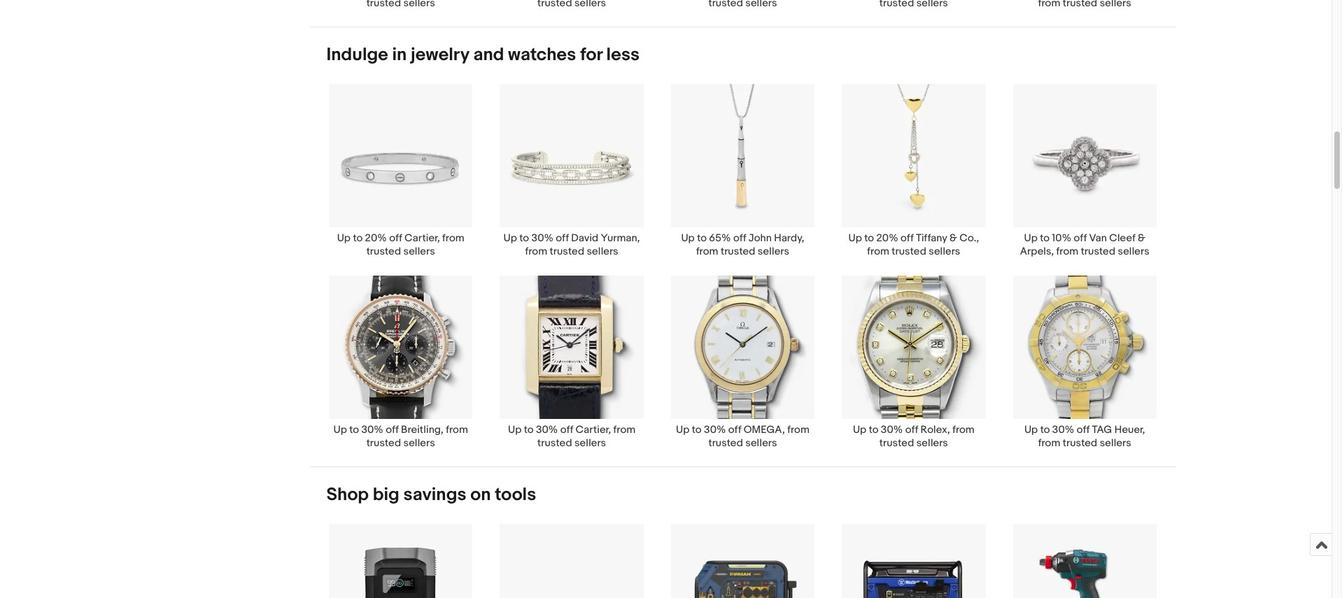 Task type: locate. For each thing, give the bounding box(es) containing it.
less
[[606, 44, 640, 66]]

up for up to 20% off cartier, from trusted sellers
[[337, 232, 351, 245]]

1 20% from the left
[[365, 232, 387, 245]]

off inside up to 65% off john hardy, from trusted sellers
[[733, 232, 746, 245]]

sellers inside up to 30% off rolex, from trusted sellers
[[916, 437, 948, 450]]

to inside up to 10% off van cleef & arpels, from trusted sellers
[[1040, 232, 1050, 245]]

to inside up to 30% off omega, from trusted sellers
[[692, 424, 702, 437]]

from inside up to 30% off rolex, from trusted sellers
[[952, 424, 975, 437]]

2 list from the top
[[310, 83, 1176, 467]]

1 & from the left
[[949, 232, 957, 245]]

to for up to 30% off breitling, from trusted sellers
[[349, 424, 359, 437]]

up for up to 20% off tiffany & co., from trusted sellers
[[848, 232, 862, 245]]

up to 30% off rolex, from trusted sellers link
[[828, 275, 999, 450]]

off inside up to 30% off rolex, from trusted sellers
[[905, 424, 918, 437]]

up inside up to 20% off cartier, from trusted sellers
[[337, 232, 351, 245]]

on
[[470, 484, 491, 506]]

0 horizontal spatial cartier,
[[405, 232, 440, 245]]

off for up to 30% off rolex, from trusted sellers
[[905, 424, 918, 437]]

to for up to 30% off rolex, from trusted sellers
[[869, 424, 879, 437]]

20%
[[365, 232, 387, 245], [876, 232, 898, 245]]

off for up to 20% off tiffany & co., from trusted sellers
[[901, 232, 914, 245]]

0 vertical spatial cartier,
[[405, 232, 440, 245]]

up inside up to 10% off van cleef & arpels, from trusted sellers
[[1024, 232, 1038, 245]]

off inside up to 10% off van cleef & arpels, from trusted sellers
[[1074, 232, 1087, 245]]

0 horizontal spatial &
[[949, 232, 957, 245]]

20% inside up to 20% off tiffany & co., from trusted sellers
[[876, 232, 898, 245]]

up to 30% off david yurman, from trusted sellers link
[[486, 83, 657, 258]]

1 horizontal spatial &
[[1138, 232, 1146, 245]]

cartier, for 30%
[[576, 424, 611, 437]]

to inside up to 65% off john hardy, from trusted sellers
[[697, 232, 707, 245]]

off inside up to 30% off cartier, from trusted sellers
[[560, 424, 573, 437]]

10%
[[1052, 232, 1071, 245]]

0 horizontal spatial 20%
[[365, 232, 387, 245]]

up to 65% off john hardy, from trusted sellers
[[681, 232, 804, 258]]

up inside up to 30% off cartier, from trusted sellers
[[508, 424, 522, 437]]

up to 30% off omega, from trusted sellers link
[[657, 275, 828, 450]]

sellers inside up to 65% off john hardy, from trusted sellers
[[758, 245, 789, 258]]

30% inside up to 30% off rolex, from trusted sellers
[[881, 424, 903, 437]]

30% inside up to 30% off breitling, from trusted sellers
[[361, 424, 383, 437]]

off inside up to 30% off tag heuer, from trusted sellers
[[1077, 424, 1090, 437]]

up for up to 65% off john hardy, from trusted sellers
[[681, 232, 695, 245]]

up to 30% off david yurman, from trusted sellers
[[504, 232, 640, 258]]

&
[[949, 232, 957, 245], [1138, 232, 1146, 245]]

from inside up to 30% off cartier, from trusted sellers
[[613, 424, 636, 437]]

30% inside up to 30% off cartier, from trusted sellers
[[536, 424, 558, 437]]

2 20% from the left
[[876, 232, 898, 245]]

sellers inside up to 30% off breitling, from trusted sellers
[[403, 437, 435, 450]]

2 vertical spatial list
[[310, 524, 1176, 598]]

30% inside up to 30% off omega, from trusted sellers
[[704, 424, 726, 437]]

up to 30% off tag heuer, from trusted sellers
[[1024, 424, 1145, 450]]

to for up to 30% off tag heuer, from trusted sellers
[[1040, 424, 1050, 437]]

watches
[[508, 44, 576, 66]]

30% inside up to 30% off tag heuer, from trusted sellers
[[1052, 424, 1074, 437]]

to inside up to 20% off tiffany & co., from trusted sellers
[[864, 232, 874, 245]]

up inside up to 30% off rolex, from trusted sellers
[[853, 424, 867, 437]]

trusted inside up to 30% off breitling, from trusted sellers
[[366, 437, 401, 450]]

2 & from the left
[[1138, 232, 1146, 245]]

cartier,
[[405, 232, 440, 245], [576, 424, 611, 437]]

30%
[[532, 232, 554, 245], [361, 424, 383, 437], [536, 424, 558, 437], [704, 424, 726, 437], [881, 424, 903, 437], [1052, 424, 1074, 437]]

1 horizontal spatial 20%
[[876, 232, 898, 245]]

to for up to 20% off cartier, from trusted sellers
[[353, 232, 363, 245]]

up for up to 10% off van cleef & arpels, from trusted sellers
[[1024, 232, 1038, 245]]

to inside up to 30% off david yurman, from trusted sellers
[[519, 232, 529, 245]]

off for up to 65% off john hardy, from trusted sellers
[[733, 232, 746, 245]]

20% for sellers
[[365, 232, 387, 245]]

up inside up to 30% off david yurman, from trusted sellers
[[504, 232, 517, 245]]

up to 30% off breitling, from trusted sellers link
[[315, 275, 486, 450]]

to inside up to 30% off cartier, from trusted sellers
[[524, 424, 534, 437]]

up inside up to 30% off tag heuer, from trusted sellers
[[1024, 424, 1038, 437]]

sellers inside up to 30% off cartier, from trusted sellers
[[574, 437, 606, 450]]

off inside up to 30% off david yurman, from trusted sellers
[[556, 232, 569, 245]]

30% inside up to 30% off david yurman, from trusted sellers
[[532, 232, 554, 245]]

up for up to 30% off omega, from trusted sellers
[[676, 424, 690, 437]]

up to 20% off tiffany & co., from trusted sellers link
[[828, 83, 999, 258]]

1 list from the top
[[310, 0, 1176, 26]]

cartier, inside up to 20% off cartier, from trusted sellers
[[405, 232, 440, 245]]

to for up to 30% off david yurman, from trusted sellers
[[519, 232, 529, 245]]

from inside up to 20% off cartier, from trusted sellers
[[442, 232, 464, 245]]

off
[[389, 232, 402, 245], [556, 232, 569, 245], [733, 232, 746, 245], [901, 232, 914, 245], [1074, 232, 1087, 245], [386, 424, 399, 437], [560, 424, 573, 437], [728, 424, 741, 437], [905, 424, 918, 437], [1077, 424, 1090, 437]]

20% inside up to 20% off cartier, from trusted sellers
[[365, 232, 387, 245]]

off inside up to 30% off omega, from trusted sellers
[[728, 424, 741, 437]]

list
[[310, 0, 1176, 26], [310, 83, 1176, 467], [310, 524, 1176, 598]]

sellers inside up to 30% off omega, from trusted sellers
[[745, 437, 777, 450]]

off inside up to 30% off breitling, from trusted sellers
[[386, 424, 399, 437]]

up for up to 30% off rolex, from trusted sellers
[[853, 424, 867, 437]]

up to 20% off cartier, from trusted sellers link
[[315, 83, 486, 258]]

0 vertical spatial list
[[310, 0, 1176, 26]]

to for up to 30% off omega, from trusted sellers
[[692, 424, 702, 437]]

up to 30% off cartier, from trusted sellers
[[508, 424, 636, 450]]

cleef
[[1109, 232, 1135, 245]]

to inside up to 30% off rolex, from trusted sellers
[[869, 424, 879, 437]]

up inside up to 65% off john hardy, from trusted sellers
[[681, 232, 695, 245]]

cartier, inside up to 30% off cartier, from trusted sellers
[[576, 424, 611, 437]]

hardy,
[[774, 232, 804, 245]]

tag
[[1092, 424, 1112, 437]]

off for up to 10% off van cleef & arpels, from trusted sellers
[[1074, 232, 1087, 245]]

to
[[353, 232, 363, 245], [519, 232, 529, 245], [697, 232, 707, 245], [864, 232, 874, 245], [1040, 232, 1050, 245], [349, 424, 359, 437], [524, 424, 534, 437], [692, 424, 702, 437], [869, 424, 879, 437], [1040, 424, 1050, 437]]

up inside up to 30% off breitling, from trusted sellers
[[333, 424, 347, 437]]

cartier, for 20%
[[405, 232, 440, 245]]

for
[[580, 44, 602, 66]]

list containing up to 20% off cartier, from trusted sellers
[[310, 83, 1176, 467]]

from inside up to 65% off john hardy, from trusted sellers
[[696, 245, 718, 258]]

1 horizontal spatial cartier,
[[576, 424, 611, 437]]

3 list from the top
[[310, 524, 1176, 598]]

up
[[337, 232, 351, 245], [504, 232, 517, 245], [681, 232, 695, 245], [848, 232, 862, 245], [1024, 232, 1038, 245], [333, 424, 347, 437], [508, 424, 522, 437], [676, 424, 690, 437], [853, 424, 867, 437], [1024, 424, 1038, 437]]

trusted
[[366, 245, 401, 258], [550, 245, 584, 258], [721, 245, 755, 258], [892, 245, 926, 258], [1081, 245, 1116, 258], [366, 437, 401, 450], [537, 437, 572, 450], [708, 437, 743, 450], [879, 437, 914, 450], [1063, 437, 1097, 450]]

tiffany
[[916, 232, 947, 245]]

to for up to 10% off van cleef & arpels, from trusted sellers
[[1040, 232, 1050, 245]]

& right cleef
[[1138, 232, 1146, 245]]

up inside up to 30% off omega, from trusted sellers
[[676, 424, 690, 437]]

off inside up to 20% off cartier, from trusted sellers
[[389, 232, 402, 245]]

up inside up to 20% off tiffany & co., from trusted sellers
[[848, 232, 862, 245]]

from inside up to 30% off david yurman, from trusted sellers
[[525, 245, 547, 258]]

to inside up to 30% off tag heuer, from trusted sellers
[[1040, 424, 1050, 437]]

to for up to 20% off tiffany & co., from trusted sellers
[[864, 232, 874, 245]]

to inside up to 20% off cartier, from trusted sellers
[[353, 232, 363, 245]]

1 vertical spatial list
[[310, 83, 1176, 467]]

john
[[749, 232, 772, 245]]

30% for tag
[[1052, 424, 1074, 437]]

1 vertical spatial cartier,
[[576, 424, 611, 437]]

to inside up to 30% off breitling, from trusted sellers
[[349, 424, 359, 437]]

& left "co.,"
[[949, 232, 957, 245]]

from
[[442, 232, 464, 245], [525, 245, 547, 258], [696, 245, 718, 258], [867, 245, 889, 258], [1056, 245, 1079, 258], [446, 424, 468, 437], [613, 424, 636, 437], [787, 424, 810, 437], [952, 424, 975, 437], [1038, 437, 1060, 450]]

off inside up to 20% off tiffany & co., from trusted sellers
[[901, 232, 914, 245]]

sellers
[[403, 245, 435, 258], [587, 245, 618, 258], [758, 245, 789, 258], [929, 245, 960, 258], [1118, 245, 1150, 258], [403, 437, 435, 450], [574, 437, 606, 450], [745, 437, 777, 450], [916, 437, 948, 450], [1100, 437, 1131, 450]]



Task type: vqa. For each thing, say whether or not it's contained in the screenshot.
From in up to 65% off john hardy, from trusted sellers
yes



Task type: describe. For each thing, give the bounding box(es) containing it.
up for up to 30% off tag heuer, from trusted sellers
[[1024, 424, 1038, 437]]

off for up to 30% off cartier, from trusted sellers
[[560, 424, 573, 437]]

arpels,
[[1020, 245, 1054, 258]]

trusted inside up to 30% off david yurman, from trusted sellers
[[550, 245, 584, 258]]

shop big savings on tools
[[326, 484, 536, 506]]

indulge in jewelry and watches for less
[[326, 44, 640, 66]]

omega,
[[744, 424, 785, 437]]

breitling,
[[401, 424, 444, 437]]

30% for rolex,
[[881, 424, 903, 437]]

30% for cartier,
[[536, 424, 558, 437]]

to for up to 65% off john hardy, from trusted sellers
[[697, 232, 707, 245]]

trusted inside up to 30% off tag heuer, from trusted sellers
[[1063, 437, 1097, 450]]

from inside up to 30% off breitling, from trusted sellers
[[446, 424, 468, 437]]

up to 30% off rolex, from trusted sellers
[[853, 424, 975, 450]]

sellers inside up to 30% off tag heuer, from trusted sellers
[[1100, 437, 1131, 450]]

trusted inside up to 20% off cartier, from trusted sellers
[[366, 245, 401, 258]]

up to 65% off john hardy, from trusted sellers link
[[657, 83, 828, 258]]

trusted inside up to 65% off john hardy, from trusted sellers
[[721, 245, 755, 258]]

and
[[473, 44, 504, 66]]

up to 20% off tiffany & co., from trusted sellers
[[848, 232, 979, 258]]

trusted inside up to 30% off rolex, from trusted sellers
[[879, 437, 914, 450]]

30% for david
[[532, 232, 554, 245]]

up to 10% off van cleef & arpels, from trusted sellers
[[1020, 232, 1150, 258]]

from inside up to 10% off van cleef & arpels, from trusted sellers
[[1056, 245, 1079, 258]]

& inside up to 20% off tiffany & co., from trusted sellers
[[949, 232, 957, 245]]

shop
[[326, 484, 369, 506]]

& inside up to 10% off van cleef & arpels, from trusted sellers
[[1138, 232, 1146, 245]]

up for up to 30% off david yurman, from trusted sellers
[[504, 232, 517, 245]]

from inside up to 20% off tiffany & co., from trusted sellers
[[867, 245, 889, 258]]

up to 30% off omega, from trusted sellers
[[676, 424, 810, 450]]

up to 10% off van cleef & arpels, from trusted sellers link
[[999, 83, 1170, 258]]

big
[[373, 484, 399, 506]]

trusted inside up to 30% off omega, from trusted sellers
[[708, 437, 743, 450]]

in
[[392, 44, 407, 66]]

savings
[[403, 484, 466, 506]]

off for up to 30% off david yurman, from trusted sellers
[[556, 232, 569, 245]]

off for up to 30% off breitling, from trusted sellers
[[386, 424, 399, 437]]

up to 20% off cartier, from trusted sellers
[[337, 232, 464, 258]]

from inside up to 30% off omega, from trusted sellers
[[787, 424, 810, 437]]

jewelry
[[411, 44, 469, 66]]

indulge
[[326, 44, 388, 66]]

sellers inside up to 30% off david yurman, from trusted sellers
[[587, 245, 618, 258]]

trusted inside up to 20% off tiffany & co., from trusted sellers
[[892, 245, 926, 258]]

list for shop big savings on tools
[[310, 524, 1176, 598]]

co.,
[[960, 232, 979, 245]]

sellers inside up to 10% off van cleef & arpels, from trusted sellers
[[1118, 245, 1150, 258]]

65%
[[709, 232, 731, 245]]

20% for from
[[876, 232, 898, 245]]

up to 30% off breitling, from trusted sellers
[[333, 424, 468, 450]]

30% for breitling,
[[361, 424, 383, 437]]

david
[[571, 232, 598, 245]]

trusted inside up to 30% off cartier, from trusted sellers
[[537, 437, 572, 450]]

30% for omega,
[[704, 424, 726, 437]]

yurman,
[[601, 232, 640, 245]]

up to 30% off tag heuer, from trusted sellers link
[[999, 275, 1170, 450]]

up to 30% off cartier, from trusted sellers link
[[486, 275, 657, 450]]

list for indulge in jewelry and watches for less
[[310, 83, 1176, 467]]

heuer,
[[1114, 424, 1145, 437]]

trusted inside up to 10% off van cleef & arpels, from trusted sellers
[[1081, 245, 1116, 258]]

off for up to 30% off omega, from trusted sellers
[[728, 424, 741, 437]]

up for up to 30% off breitling, from trusted sellers
[[333, 424, 347, 437]]

tools
[[495, 484, 536, 506]]

from inside up to 30% off tag heuer, from trusted sellers
[[1038, 437, 1060, 450]]

rolex,
[[921, 424, 950, 437]]

to for up to 30% off cartier, from trusted sellers
[[524, 424, 534, 437]]

up for up to 30% off cartier, from trusted sellers
[[508, 424, 522, 437]]

sellers inside up to 20% off cartier, from trusted sellers
[[403, 245, 435, 258]]

van
[[1089, 232, 1107, 245]]

sellers inside up to 20% off tiffany & co., from trusted sellers
[[929, 245, 960, 258]]

off for up to 20% off cartier, from trusted sellers
[[389, 232, 402, 245]]

off for up to 30% off tag heuer, from trusted sellers
[[1077, 424, 1090, 437]]



